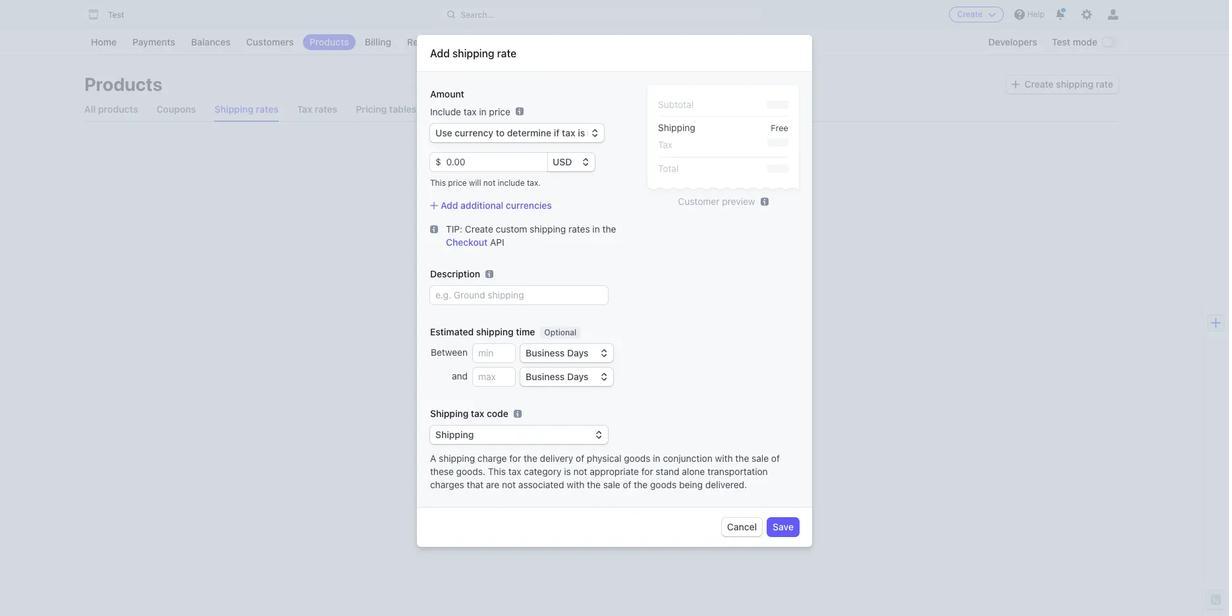 Task type: vqa. For each thing, say whether or not it's contained in the screenshot.
2nd recent Element from the top of the page
no



Task type: locate. For each thing, give the bounding box(es) containing it.
0 vertical spatial sale
[[752, 453, 769, 464]]

0 horizontal spatial price
[[448, 178, 467, 188]]

shipping up use
[[557, 294, 611, 309]]

1 horizontal spatial checkout
[[528, 328, 569, 339]]

add left connect link
[[430, 47, 450, 59]]

for left stand
[[642, 466, 654, 477]]

$
[[436, 156, 441, 167]]

1 horizontal spatial your
[[624, 315, 643, 326]]

1 horizontal spatial of
[[623, 479, 632, 490]]

tax left category
[[509, 466, 522, 477]]

0 vertical spatial price
[[489, 106, 511, 117]]

1 vertical spatial in
[[593, 223, 600, 234]]

customers
[[246, 36, 294, 47]]

tax inside "a shipping charge for the delivery of physical goods in conjunction with the sale of these goods. this tax category is not appropriate for stand alone transportation charges that are not associated with the sale of the goods being delivered."
[[509, 466, 522, 477]]

not right is
[[574, 466, 588, 477]]

1 horizontal spatial in
[[593, 223, 600, 234]]

1 horizontal spatial create shipping rate button
[[1007, 75, 1119, 94]]

add your first shipping rate
[[470, 294, 638, 309]]

usd button
[[548, 153, 595, 171]]

1 vertical spatial your
[[624, 315, 643, 326]]

1 horizontal spatial test
[[1053, 36, 1071, 47]]

add additional currencies
[[441, 199, 552, 211]]

shipping down test mode
[[1057, 78, 1094, 90]]

1 vertical spatial this
[[488, 466, 506, 477]]

delivery
[[540, 453, 574, 464]]

1 vertical spatial test
[[1053, 36, 1071, 47]]

2 horizontal spatial svg image
[[1012, 80, 1020, 88]]

test for test
[[108, 10, 124, 20]]

billing
[[365, 36, 392, 47]]

create up developers link
[[958, 9, 983, 19]]

that
[[467, 479, 484, 490]]

a shipping charge for the delivery of physical goods in conjunction with the sale of these goods. this tax category is not appropriate for stand alone transportation charges that are not associated with the sale of the goods being delivered.
[[430, 453, 780, 490]]

test for test mode
[[1053, 36, 1071, 47]]

charge
[[478, 453, 507, 464]]

not right "are" on the bottom left of page
[[502, 479, 516, 490]]

goods down stand
[[651, 479, 677, 490]]

shipping inside tip: create custom shipping rates in the checkout api
[[530, 223, 566, 234]]

0.00 text field
[[441, 153, 548, 171]]

shipping button
[[430, 426, 608, 444]]

customers'
[[645, 315, 693, 326]]

shipping
[[453, 47, 495, 59], [1057, 78, 1094, 90], [530, 223, 566, 234], [557, 294, 611, 309], [504, 315, 541, 326], [476, 326, 514, 337], [520, 378, 557, 389], [439, 453, 475, 464]]

tax rates
[[297, 103, 338, 115]]

add up specify
[[470, 294, 495, 309]]

1 horizontal spatial create shipping rate
[[1025, 78, 1114, 90]]

shipping inside dropdown button
[[436, 429, 474, 440]]

svg image up shipping tax code
[[475, 380, 483, 388]]

1 vertical spatial checkout
[[528, 328, 569, 339]]

0 vertical spatial tax
[[464, 106, 477, 117]]

0 vertical spatial svg image
[[1012, 80, 1020, 88]]

0 vertical spatial create shipping rate
[[1025, 78, 1114, 90]]

1 vertical spatial not
[[574, 466, 588, 477]]

preview
[[722, 196, 756, 207]]

0 horizontal spatial tax
[[297, 103, 313, 115]]

price left will
[[448, 178, 467, 188]]

customers link
[[240, 34, 301, 50]]

time
[[516, 326, 535, 337]]

0 vertical spatial test
[[108, 10, 124, 20]]

create shipping rate button down test mode
[[1007, 75, 1119, 94]]

1 horizontal spatial this
[[488, 466, 506, 477]]

shipping up goods.
[[439, 453, 475, 464]]

rates inside specify shipping rates and use it on your customers' receipts, invoices, and checkout sessions.
[[543, 315, 565, 326]]

rate
[[497, 47, 517, 59], [1097, 78, 1114, 90], [613, 294, 638, 309], [560, 378, 577, 389]]

0 vertical spatial tax
[[297, 103, 313, 115]]

1 vertical spatial tax
[[658, 139, 673, 150]]

learn more link
[[470, 346, 734, 359]]

checkout down add your first shipping rate
[[528, 328, 569, 339]]

shipping down currencies
[[530, 223, 566, 234]]

1 vertical spatial create shipping rate
[[488, 378, 577, 389]]

2 vertical spatial in
[[653, 453, 661, 464]]

svg image left the tip:
[[430, 225, 438, 233]]

conjunction
[[663, 453, 713, 464]]

shipping down shipping tax code
[[436, 429, 474, 440]]

0 horizontal spatial products
[[84, 73, 162, 95]]

1 vertical spatial add
[[441, 199, 458, 211]]

total
[[658, 163, 679, 174]]

2 vertical spatial add
[[470, 294, 495, 309]]

2 horizontal spatial and
[[567, 315, 583, 326]]

1 horizontal spatial for
[[642, 466, 654, 477]]

tax for tax
[[658, 139, 673, 150]]

with down is
[[567, 479, 585, 490]]

your right on
[[624, 315, 643, 326]]

reports link
[[401, 34, 448, 50]]

1 horizontal spatial and
[[510, 328, 525, 339]]

svg image
[[1012, 80, 1020, 88], [430, 225, 438, 233], [475, 380, 483, 388]]

customer
[[678, 196, 720, 207]]

with
[[716, 453, 733, 464], [567, 479, 585, 490]]

tax left code
[[471, 408, 485, 419]]

charges
[[430, 479, 464, 490]]

rate right connect on the left top of the page
[[497, 47, 517, 59]]

shipping down the subtotal at the top right
[[658, 122, 696, 133]]

0 horizontal spatial svg image
[[430, 225, 438, 233]]

add up the tip:
[[441, 199, 458, 211]]

specify
[[470, 315, 502, 326]]

tax for tax rates
[[297, 103, 313, 115]]

stand
[[656, 466, 680, 477]]

add for add additional currencies
[[441, 199, 458, 211]]

specify shipping rates and use it on your customers' receipts, invoices, and checkout sessions.
[[470, 315, 732, 339]]

estimated
[[430, 326, 474, 337]]

delivered.
[[706, 479, 747, 490]]

save button
[[768, 518, 799, 536]]

tax
[[464, 106, 477, 117], [471, 408, 485, 419], [509, 466, 522, 477]]

shipping down specify
[[476, 326, 514, 337]]

sale down appropriate
[[604, 479, 621, 490]]

checkout inside tip: create custom shipping rates in the checkout api
[[446, 236, 488, 248]]

not
[[484, 178, 496, 188], [574, 466, 588, 477], [502, 479, 516, 490]]

payments
[[133, 36, 175, 47]]

0 horizontal spatial this
[[430, 178, 446, 188]]

estimated shipping time
[[430, 326, 535, 337]]

reports
[[407, 36, 442, 47]]

create inside tip: create custom shipping rates in the checkout api
[[465, 223, 494, 234]]

products
[[310, 36, 349, 47], [84, 73, 162, 95]]

0 horizontal spatial not
[[484, 178, 496, 188]]

learn more
[[470, 346, 519, 358]]

create down developers link
[[1025, 78, 1054, 90]]

shipping right coupons
[[215, 103, 254, 115]]

0 vertical spatial for
[[510, 453, 521, 464]]

sale
[[752, 453, 769, 464], [604, 479, 621, 490]]

2 vertical spatial tax
[[509, 466, 522, 477]]

create up checkout link
[[465, 223, 494, 234]]

0 vertical spatial add
[[430, 47, 450, 59]]

1 horizontal spatial sale
[[752, 453, 769, 464]]

0 horizontal spatial your
[[498, 294, 526, 309]]

create shipping rate button
[[1007, 75, 1119, 94], [470, 375, 582, 393]]

test mode
[[1053, 36, 1098, 47]]

1 horizontal spatial tax
[[658, 139, 673, 150]]

test button
[[84, 5, 137, 24]]

include
[[430, 106, 461, 117]]

your left first
[[498, 294, 526, 309]]

products left billing
[[310, 36, 349, 47]]

svg image down developers link
[[1012, 80, 1020, 88]]

tab list
[[84, 98, 1119, 122]]

for
[[510, 453, 521, 464], [642, 466, 654, 477]]

create button
[[950, 7, 1004, 22]]

developers link
[[982, 34, 1045, 50]]

0 horizontal spatial in
[[479, 106, 487, 117]]

cancel button
[[722, 518, 763, 536]]

all products link
[[84, 98, 138, 121]]

1 horizontal spatial with
[[716, 453, 733, 464]]

this down the $ button
[[430, 178, 446, 188]]

rate down 'mode'
[[1097, 78, 1114, 90]]

1 horizontal spatial svg image
[[475, 380, 483, 388]]

transportation
[[708, 466, 768, 477]]

create shipping rate button down more
[[470, 375, 582, 393]]

between
[[431, 346, 468, 358]]

test up 'home'
[[108, 10, 124, 20]]

and left use
[[567, 315, 583, 326]]

test left 'mode'
[[1053, 36, 1071, 47]]

2 vertical spatial and
[[452, 370, 468, 381]]

create shipping rate for the bottommost svg image
[[488, 378, 577, 389]]

these
[[430, 466, 454, 477]]

test
[[108, 10, 124, 20], [1053, 36, 1071, 47]]

checkout inside specify shipping rates and use it on your customers' receipts, invoices, and checkout sessions.
[[528, 328, 569, 339]]

0 horizontal spatial test
[[108, 10, 124, 20]]

1 vertical spatial products
[[84, 73, 162, 95]]

add inside button
[[441, 199, 458, 211]]

0 vertical spatial checkout
[[446, 236, 488, 248]]

tax
[[297, 103, 313, 115], [658, 139, 673, 150]]

being
[[680, 479, 703, 490]]

this up "are" on the bottom left of page
[[488, 466, 506, 477]]

checkout link
[[446, 236, 488, 248]]

tax inside tab list
[[297, 103, 313, 115]]

2 horizontal spatial not
[[574, 466, 588, 477]]

tax right include
[[464, 106, 477, 117]]

tax right the shipping rates
[[297, 103, 313, 115]]

1 vertical spatial create shipping rate button
[[470, 375, 582, 393]]

2 vertical spatial svg image
[[475, 380, 483, 388]]

0 vertical spatial in
[[479, 106, 487, 117]]

max text field
[[473, 368, 515, 386]]

goods up appropriate
[[624, 453, 651, 464]]

0 vertical spatial your
[[498, 294, 526, 309]]

appropriate
[[590, 466, 639, 477]]

0 horizontal spatial checkout
[[446, 236, 488, 248]]

checkout down the tip:
[[446, 236, 488, 248]]

not right will
[[484, 178, 496, 188]]

is
[[564, 466, 571, 477]]

1 vertical spatial for
[[642, 466, 654, 477]]

alone
[[682, 466, 705, 477]]

shipping
[[215, 103, 254, 115], [658, 122, 696, 133], [430, 408, 469, 419], [436, 429, 474, 440]]

your inside specify shipping rates and use it on your customers' receipts, invoices, and checkout sessions.
[[624, 315, 643, 326]]

1 vertical spatial tax
[[471, 408, 485, 419]]

2 horizontal spatial in
[[653, 453, 661, 464]]

1 vertical spatial price
[[448, 178, 467, 188]]

tip:
[[446, 223, 463, 234]]

0 horizontal spatial create shipping rate
[[488, 378, 577, 389]]

create
[[958, 9, 983, 19], [1025, 78, 1054, 90], [465, 223, 494, 234], [488, 378, 517, 389]]

1 vertical spatial sale
[[604, 479, 621, 490]]

more
[[497, 346, 519, 358]]

this inside "a shipping charge for the delivery of physical goods in conjunction with the sale of these goods. this tax category is not appropriate for stand alone transportation charges that are not associated with the sale of the goods being delivered."
[[488, 466, 506, 477]]

tip: create custom shipping rates in the checkout api
[[446, 223, 617, 248]]

for right charge
[[510, 453, 521, 464]]

sale up 'transportation'
[[752, 453, 769, 464]]

pricing
[[356, 103, 387, 115]]

and down between
[[452, 370, 468, 381]]

shipping inside specify shipping rates and use it on your customers' receipts, invoices, and checkout sessions.
[[504, 315, 541, 326]]

0 horizontal spatial with
[[567, 479, 585, 490]]

price up the 0.00 text box
[[489, 106, 511, 117]]

shipping inside tab list
[[215, 103, 254, 115]]

in
[[479, 106, 487, 117], [593, 223, 600, 234], [653, 453, 661, 464]]

add for add shipping rate
[[430, 47, 450, 59]]

create shipping rate down test mode
[[1025, 78, 1114, 90]]

test inside button
[[108, 10, 124, 20]]

with up 'transportation'
[[716, 453, 733, 464]]

shipping up time
[[504, 315, 541, 326]]

tax up total
[[658, 139, 673, 150]]

and up more
[[510, 328, 525, 339]]

products up "products"
[[84, 73, 162, 95]]

create shipping rate down more
[[488, 378, 577, 389]]

add shipping rate
[[430, 47, 517, 59]]

the inside tip: create custom shipping rates in the checkout api
[[603, 223, 617, 234]]

1 horizontal spatial products
[[310, 36, 349, 47]]

2 vertical spatial not
[[502, 479, 516, 490]]

Description text field
[[430, 286, 608, 304]]

usd
[[553, 156, 572, 167]]

more button
[[503, 34, 552, 50]]

and
[[567, 315, 583, 326], [510, 328, 525, 339], [452, 370, 468, 381]]



Task type: describe. For each thing, give the bounding box(es) containing it.
additional
[[461, 199, 504, 211]]

1 vertical spatial with
[[567, 479, 585, 490]]

0 vertical spatial this
[[430, 178, 446, 188]]

products link
[[303, 34, 356, 50]]

notifications image
[[1056, 9, 1066, 20]]

it
[[603, 315, 609, 326]]

rates inside tip: create custom shipping rates in the checkout api
[[569, 223, 590, 234]]

developers
[[989, 36, 1038, 47]]

Search… search field
[[440, 6, 764, 23]]

shipping rates link
[[215, 98, 279, 121]]

shipping up 'a'
[[430, 408, 469, 419]]

home link
[[84, 34, 123, 50]]

api
[[490, 236, 505, 248]]

customer preview
[[678, 196, 756, 207]]

this price will not include tax.
[[430, 178, 541, 188]]

create up code
[[488, 378, 517, 389]]

billing link
[[358, 34, 398, 50]]

1 vertical spatial and
[[510, 328, 525, 339]]

in inside "a shipping charge for the delivery of physical goods in conjunction with the sale of these goods. this tax category is not appropriate for stand alone transportation charges that are not associated with the sale of the goods being delivered."
[[653, 453, 661, 464]]

connect link
[[451, 34, 501, 50]]

mode
[[1073, 36, 1098, 47]]

first
[[529, 294, 554, 309]]

category
[[524, 466, 562, 477]]

coupons
[[157, 103, 196, 115]]

all products
[[84, 103, 138, 115]]

add additional currencies button
[[430, 199, 552, 212]]

1 horizontal spatial price
[[489, 106, 511, 117]]

on
[[611, 315, 622, 326]]

add for add your first shipping rate
[[470, 294, 495, 309]]

balances
[[191, 36, 231, 47]]

0 vertical spatial products
[[310, 36, 349, 47]]

tab list containing all products
[[84, 98, 1119, 122]]

optional
[[545, 327, 577, 337]]

custom
[[496, 223, 528, 234]]

sessions.
[[571, 328, 612, 339]]

shipping right the max "text box"
[[520, 378, 557, 389]]

free
[[771, 122, 789, 133]]

0 vertical spatial goods
[[624, 453, 651, 464]]

search…
[[461, 10, 494, 19]]

associated
[[519, 479, 565, 490]]

subtotal
[[658, 99, 694, 110]]

shipping tax code
[[430, 408, 509, 419]]

rate up on
[[613, 294, 638, 309]]

include
[[498, 178, 525, 188]]

1 vertical spatial goods
[[651, 479, 677, 490]]

coupons link
[[157, 98, 196, 121]]

cancel
[[727, 521, 757, 532]]

$ button
[[430, 153, 441, 171]]

will
[[469, 178, 481, 188]]

tax rates link
[[297, 98, 338, 121]]

2 horizontal spatial of
[[772, 453, 780, 464]]

tax for include
[[464, 106, 477, 117]]

0 horizontal spatial of
[[576, 453, 585, 464]]

shipping rates
[[215, 103, 279, 115]]

tax.
[[527, 178, 541, 188]]

more
[[510, 36, 532, 47]]

0 vertical spatial with
[[716, 453, 733, 464]]

tables
[[389, 103, 417, 115]]

create shipping rate for rightmost svg image
[[1025, 78, 1114, 90]]

0 vertical spatial and
[[567, 315, 583, 326]]

use
[[585, 315, 601, 326]]

rate down learn more link
[[560, 378, 577, 389]]

all
[[84, 103, 96, 115]]

a
[[430, 453, 437, 464]]

currencies
[[506, 199, 552, 211]]

goods.
[[457, 466, 486, 477]]

pricing tables link
[[356, 98, 417, 121]]

connect
[[457, 36, 494, 47]]

amount
[[430, 88, 465, 99]]

1 horizontal spatial not
[[502, 479, 516, 490]]

shipping inside "a shipping charge for the delivery of physical goods in conjunction with the sale of these goods. this tax category is not appropriate for stand alone transportation charges that are not associated with the sale of the goods being delivered."
[[439, 453, 475, 464]]

0 horizontal spatial and
[[452, 370, 468, 381]]

shipping down search…
[[453, 47, 495, 59]]

products
[[98, 103, 138, 115]]

save
[[773, 521, 794, 532]]

0 vertical spatial create shipping rate button
[[1007, 75, 1119, 94]]

include tax in price
[[430, 106, 511, 117]]

in inside tip: create custom shipping rates in the checkout api
[[593, 223, 600, 234]]

learn
[[470, 346, 494, 358]]

1 vertical spatial svg image
[[430, 225, 438, 233]]

description
[[430, 268, 481, 279]]

balances link
[[185, 34, 237, 50]]

home
[[91, 36, 117, 47]]

0 horizontal spatial create shipping rate button
[[470, 375, 582, 393]]

min text field
[[473, 344, 515, 362]]

code
[[487, 408, 509, 419]]

0 vertical spatial not
[[484, 178, 496, 188]]

physical
[[587, 453, 622, 464]]

0 horizontal spatial sale
[[604, 479, 621, 490]]

tax for shipping
[[471, 408, 485, 419]]

0 horizontal spatial for
[[510, 453, 521, 464]]



